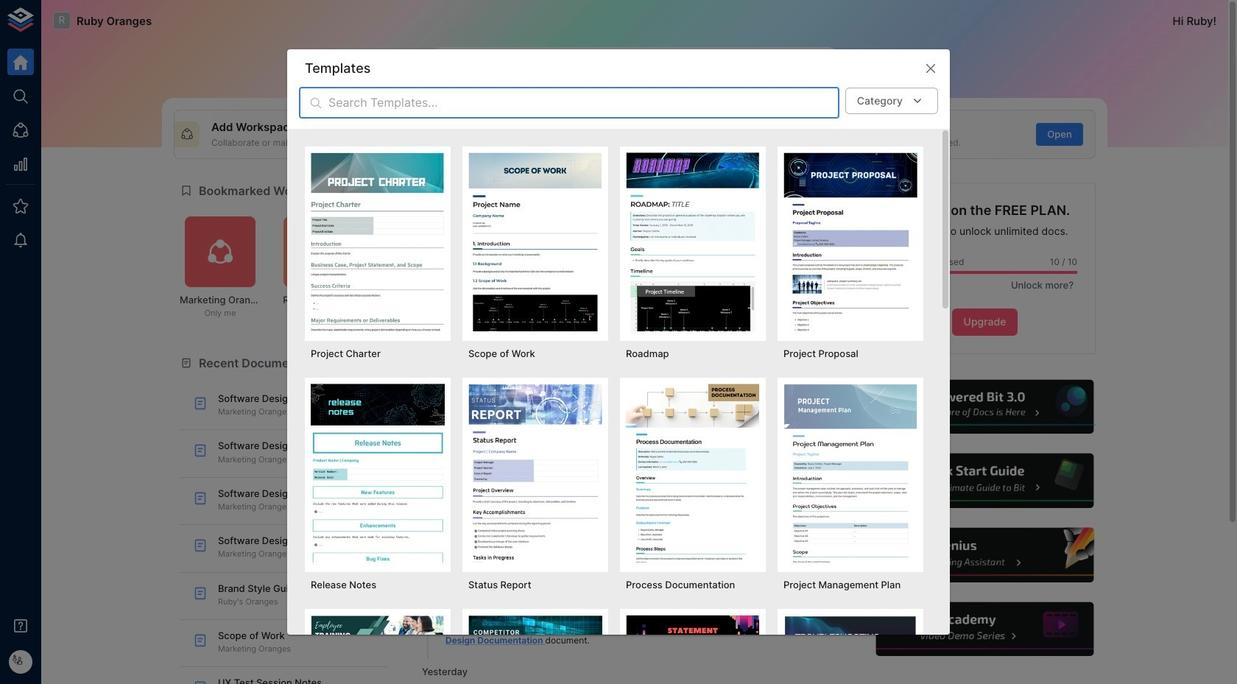 Task type: vqa. For each thing, say whether or not it's contained in the screenshot.
Workspace notes are visible to all members and guests. text box
no



Task type: locate. For each thing, give the bounding box(es) containing it.
Search Templates... text field
[[329, 88, 840, 119]]

release notes image
[[311, 384, 445, 562]]

4 help image from the top
[[874, 600, 1096, 659]]

project charter image
[[311, 152, 445, 331]]

dialog
[[287, 49, 950, 684]]

status report image
[[468, 384, 603, 562]]

competitor research report image
[[468, 615, 603, 684]]

help image
[[874, 378, 1096, 436], [874, 452, 1096, 510], [874, 526, 1096, 585], [874, 600, 1096, 659]]

process documentation image
[[626, 384, 760, 562]]

scope of work image
[[468, 152, 603, 331]]

3 help image from the top
[[874, 526, 1096, 585]]

troubleshooting guide image
[[784, 615, 918, 684]]

statement of work image
[[626, 615, 760, 684]]



Task type: describe. For each thing, give the bounding box(es) containing it.
project proposal image
[[784, 152, 918, 331]]

1 help image from the top
[[874, 378, 1096, 436]]

employee training manual image
[[311, 615, 445, 684]]

2 help image from the top
[[874, 452, 1096, 510]]

roadmap image
[[626, 152, 760, 331]]

project management plan image
[[784, 384, 918, 562]]



